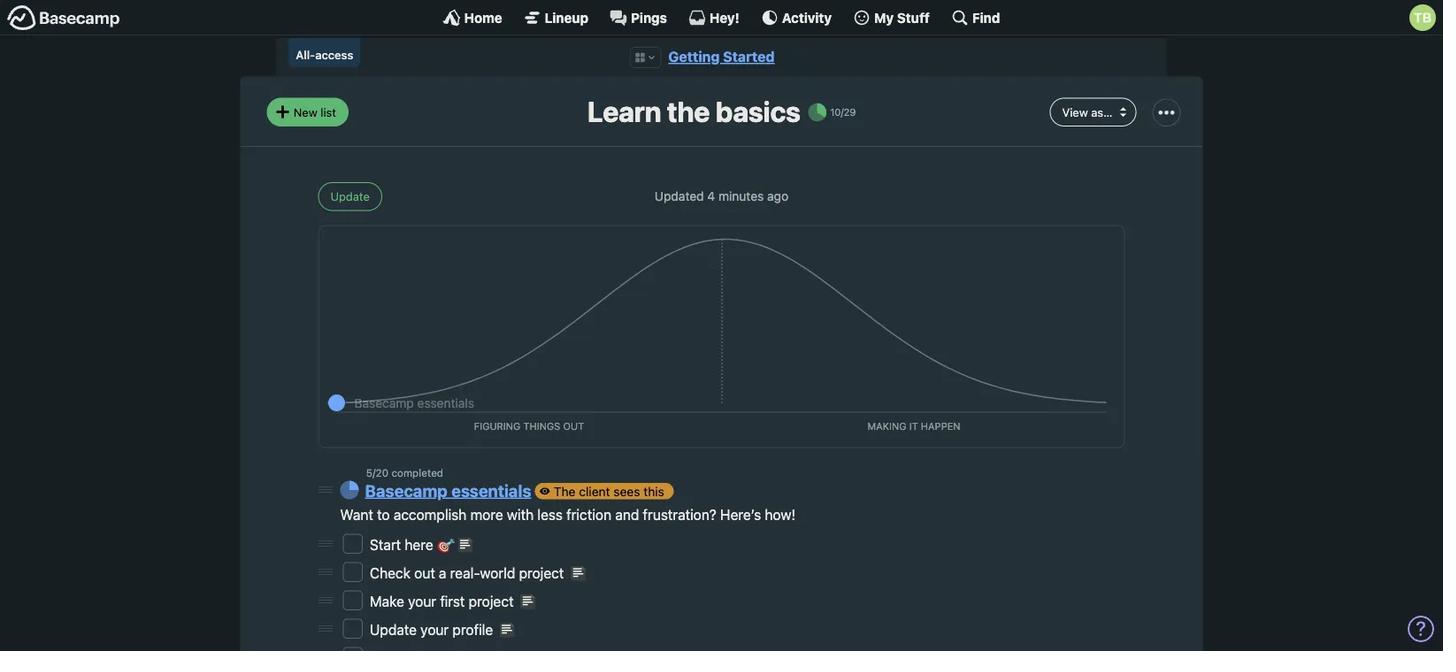 Task type: vqa. For each thing, say whether or not it's contained in the screenshot.
Stuff
yes



Task type: describe. For each thing, give the bounding box(es) containing it.
home link
[[443, 9, 502, 27]]

all-access
[[296, 48, 353, 61]]

want to accomplish more with less friction and frustration? here's how! link
[[340, 507, 796, 524]]

update your profile
[[370, 621, 497, 638]]

want to accomplish more with less friction and frustration? here's how!
[[340, 507, 796, 524]]

out
[[414, 565, 435, 581]]

frustration?
[[643, 507, 717, 524]]

🎯
[[437, 536, 451, 553]]

update for update your profile
[[370, 621, 417, 638]]

start
[[370, 536, 401, 553]]

client
[[579, 484, 610, 499]]

check
[[370, 565, 411, 581]]

as…
[[1092, 105, 1113, 119]]

access
[[315, 48, 353, 61]]

essentials
[[452, 481, 531, 501]]

minutes
[[719, 189, 764, 204]]

activity link
[[761, 9, 832, 27]]

home
[[464, 10, 502, 25]]

all-access element
[[289, 38, 360, 67]]

new list link
[[267, 98, 349, 127]]

accomplish
[[394, 507, 467, 524]]

basecamp essentials
[[365, 481, 531, 501]]

10/29
[[830, 106, 856, 118]]

real-
[[450, 565, 480, 581]]

ago
[[767, 189, 789, 204]]

stuff
[[897, 10, 930, 25]]

friction
[[567, 507, 612, 524]]

5/20 completed link
[[366, 467, 443, 479]]

update your profile link
[[370, 621, 497, 638]]

the
[[554, 484, 576, 499]]

the client sees this
[[554, 484, 665, 499]]

make your first project
[[370, 593, 518, 610]]

hey!
[[710, 10, 740, 25]]

find button
[[951, 9, 1001, 27]]

update button
[[318, 182, 382, 211]]

this
[[644, 484, 665, 499]]

1 vertical spatial project
[[469, 593, 514, 610]]

want
[[340, 507, 373, 524]]

my
[[875, 10, 894, 25]]

sees
[[614, 484, 640, 499]]

lineup
[[545, 10, 589, 25]]

the
[[667, 94, 710, 128]]

4 minutes ago element
[[708, 189, 789, 204]]

here
[[405, 536, 433, 553]]

world
[[480, 565, 515, 581]]



Task type: locate. For each thing, give the bounding box(es) containing it.
basecamp
[[365, 481, 448, 501]]

update down make
[[370, 621, 417, 638]]

activity
[[782, 10, 832, 25]]

your down make your first project
[[421, 621, 449, 638]]

make your first project link
[[370, 593, 518, 610]]

update inside button
[[331, 190, 370, 203]]

all-
[[296, 48, 315, 61]]

tim burton image
[[1410, 4, 1437, 31]]

how!
[[765, 507, 796, 524]]

check out a real-world project link
[[370, 565, 568, 581]]

my stuff
[[875, 10, 930, 25]]

and
[[615, 507, 639, 524]]

start here 🎯
[[370, 536, 455, 553]]

1 vertical spatial update
[[370, 621, 417, 638]]

updated
[[655, 189, 704, 204]]

your for update
[[421, 621, 449, 638]]

completed
[[392, 467, 443, 479]]

find
[[973, 10, 1001, 25]]

breadcrumb element
[[276, 38, 1168, 76]]

hey! button
[[689, 9, 740, 27]]

0 vertical spatial your
[[408, 593, 436, 610]]

check out a real-world project
[[370, 565, 568, 581]]

project right the "world" at the left bottom of page
[[519, 565, 564, 581]]

1 vertical spatial your
[[421, 621, 449, 638]]

updated 4 minutes ago
[[655, 189, 789, 204]]

here's
[[720, 507, 761, 524]]

switch accounts image
[[7, 4, 120, 32]]

profile
[[453, 621, 493, 638]]

your for make
[[408, 593, 436, 610]]

0 vertical spatial update
[[331, 190, 370, 203]]

getting started
[[669, 48, 775, 65]]

getting
[[669, 48, 720, 65]]

project
[[519, 565, 564, 581], [469, 593, 514, 610]]

your down out
[[408, 593, 436, 610]]

project down the "world" at the left bottom of page
[[469, 593, 514, 610]]

4
[[708, 189, 715, 204]]

with
[[507, 507, 534, 524]]

lineup link
[[524, 9, 589, 27]]

main element
[[0, 0, 1444, 35]]

less
[[538, 507, 563, 524]]

start here 🎯 link
[[370, 536, 455, 553]]

update for update
[[331, 190, 370, 203]]

your
[[408, 593, 436, 610], [421, 621, 449, 638]]

started
[[723, 48, 775, 65]]

update down list
[[331, 190, 370, 203]]

learn the basics
[[588, 94, 801, 128]]

getting started link
[[669, 48, 775, 65]]

0 vertical spatial project
[[519, 565, 564, 581]]

basecamp essentials link
[[365, 481, 531, 501]]

pings button
[[610, 9, 667, 27]]

view as… button
[[1050, 98, 1137, 127]]

view
[[1063, 105, 1088, 119]]

a
[[439, 565, 447, 581]]

first
[[440, 593, 465, 610]]

more
[[470, 507, 503, 524]]

basics
[[716, 94, 801, 128]]

5/20 completed
[[366, 467, 443, 479]]

update
[[331, 190, 370, 203], [370, 621, 417, 638]]

1 horizontal spatial project
[[519, 565, 564, 581]]

new
[[294, 105, 317, 119]]

new list
[[294, 105, 336, 119]]

5/20
[[366, 467, 389, 479]]

make
[[370, 593, 404, 610]]

list
[[321, 105, 336, 119]]

to
[[377, 507, 390, 524]]

learn
[[588, 94, 662, 128]]

pings
[[631, 10, 667, 25]]

view as…
[[1063, 105, 1113, 119]]

my stuff button
[[853, 9, 930, 27]]

0 horizontal spatial project
[[469, 593, 514, 610]]



